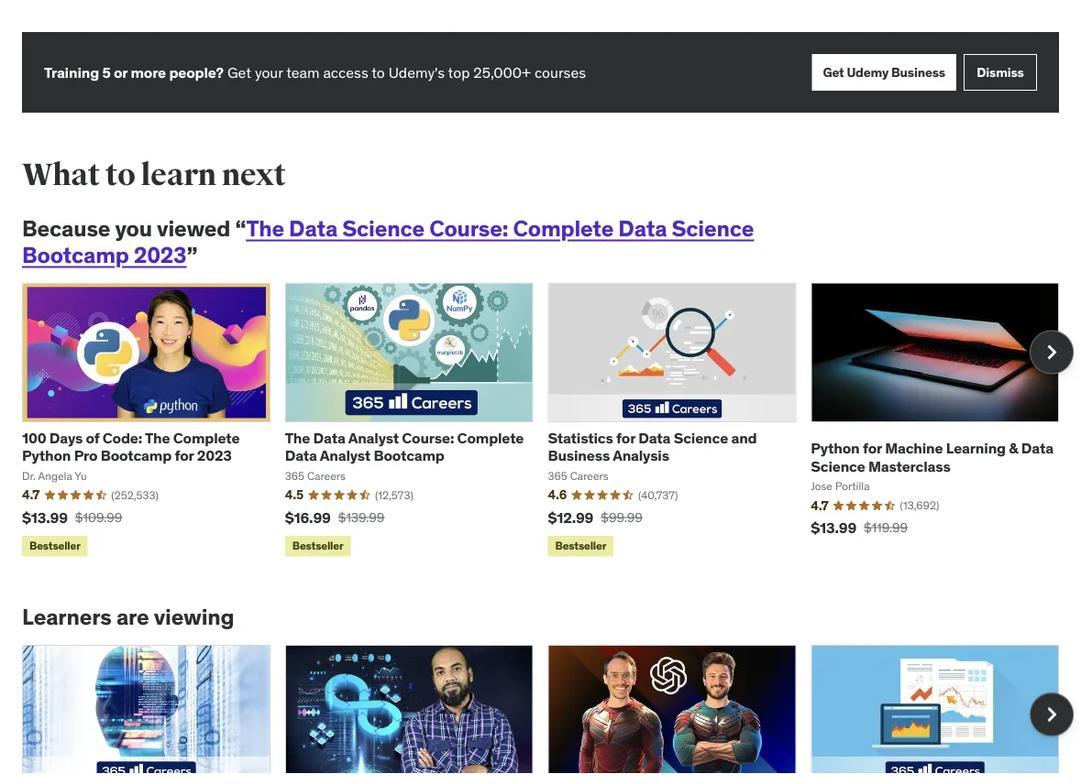 Task type: locate. For each thing, give the bounding box(es) containing it.
get
[[227, 63, 251, 82], [823, 64, 844, 80]]

1 vertical spatial 2023
[[197, 447, 232, 466]]

learners are viewing
[[22, 604, 234, 631]]

for right code:
[[175, 447, 194, 466]]

learners
[[22, 604, 112, 631]]

masterclass
[[868, 457, 951, 476]]

python for machine learning & data science masterclass
[[811, 439, 1054, 476]]

the for learn
[[246, 215, 284, 242]]

viewing
[[154, 604, 234, 631]]

udemy's
[[389, 63, 445, 82]]

1 carousel element from the top
[[22, 283, 1074, 561]]

to up you
[[105, 156, 135, 194]]

code:
[[103, 429, 142, 448]]

2023
[[134, 241, 187, 269], [197, 447, 232, 466]]

to right access
[[372, 63, 385, 82]]

data
[[289, 215, 337, 242], [618, 215, 667, 242], [313, 429, 345, 448], [638, 429, 671, 448], [1021, 439, 1054, 458], [285, 447, 317, 466]]

carousel element containing 100 days of code: the complete python pro bootcamp for 2023
[[22, 283, 1074, 561]]

business left the analysis
[[548, 447, 610, 466]]

1 horizontal spatial 2023
[[197, 447, 232, 466]]

business inside statistics for data science and business analysis
[[548, 447, 610, 466]]

complete inside the data science course: complete data science bootcamp 2023
[[513, 215, 614, 242]]

the inside the data science course: complete data science bootcamp 2023
[[246, 215, 284, 242]]

science inside statistics for data science and business analysis
[[674, 429, 728, 448]]

1 horizontal spatial the
[[246, 215, 284, 242]]

0 vertical spatial carousel element
[[22, 283, 1074, 561]]

and
[[731, 429, 757, 448]]

1 horizontal spatial python
[[811, 439, 860, 458]]

next image
[[1037, 338, 1066, 367], [1037, 700, 1066, 730]]

business
[[891, 64, 945, 80], [548, 447, 610, 466]]

data inside statistics for data science and business analysis
[[638, 429, 671, 448]]

25,000+
[[473, 63, 531, 82]]

get left udemy
[[823, 64, 844, 80]]

are
[[116, 604, 149, 631]]

your
[[255, 63, 283, 82]]

dismiss
[[977, 64, 1024, 80]]

more
[[131, 63, 166, 82]]

the inside 100 days of code: the complete python pro bootcamp for 2023
[[145, 429, 170, 448]]

0 horizontal spatial to
[[105, 156, 135, 194]]

udemy
[[847, 64, 889, 80]]

1 vertical spatial course:
[[402, 429, 454, 448]]

bootcamp
[[22, 241, 129, 269], [101, 447, 172, 466], [374, 447, 445, 466]]

to
[[372, 63, 385, 82], [105, 156, 135, 194]]

next image for because you viewed "
[[1037, 338, 1066, 367]]

dismiss button
[[964, 54, 1037, 91]]

carousel element for learners are viewing
[[22, 646, 1074, 775]]

1 horizontal spatial to
[[372, 63, 385, 82]]

0 horizontal spatial for
[[175, 447, 194, 466]]

days
[[49, 429, 83, 448]]

bootcamp inside the data science course: complete data science bootcamp 2023
[[22, 241, 129, 269]]

for inside 100 days of code: the complete python pro bootcamp for 2023
[[175, 447, 194, 466]]

top
[[448, 63, 470, 82]]

science
[[342, 215, 425, 242], [672, 215, 754, 242], [674, 429, 728, 448], [811, 457, 865, 476]]

2 horizontal spatial for
[[863, 439, 882, 458]]

statistics
[[548, 429, 613, 448]]

1 next image from the top
[[1037, 338, 1066, 367]]

learning
[[946, 439, 1006, 458]]

python left pro
[[22, 447, 71, 466]]

complete for next
[[513, 215, 614, 242]]

2 next image from the top
[[1037, 700, 1066, 730]]

1 vertical spatial carousel element
[[22, 646, 1074, 775]]

0 vertical spatial business
[[891, 64, 945, 80]]

because you viewed "
[[22, 215, 246, 242]]

training 5 or more people? get your team access to udemy's top 25,000+ courses
[[44, 63, 586, 82]]

for left the machine
[[863, 439, 882, 458]]

complete
[[513, 215, 614, 242], [173, 429, 240, 448], [457, 429, 524, 448]]

complete inside the data analyst course: complete data analyst bootcamp
[[457, 429, 524, 448]]

the
[[246, 215, 284, 242], [145, 429, 170, 448], [285, 429, 310, 448]]

0 vertical spatial 2023
[[134, 241, 187, 269]]

next
[[222, 156, 286, 194]]

viewed
[[157, 215, 230, 242]]

course: inside the data science course: complete data science bootcamp 2023
[[429, 215, 508, 242]]

0 horizontal spatial get
[[227, 63, 251, 82]]

carousel element
[[22, 283, 1074, 561], [22, 646, 1074, 775]]

the inside the data analyst course: complete data analyst bootcamp
[[285, 429, 310, 448]]

0 vertical spatial next image
[[1037, 338, 1066, 367]]

get udemy business link
[[812, 54, 956, 91]]

0 horizontal spatial the
[[145, 429, 170, 448]]

course: inside the data analyst course: complete data analyst bootcamp
[[402, 429, 454, 448]]

analyst
[[348, 429, 399, 448], [320, 447, 371, 466]]

of
[[86, 429, 99, 448]]

business right udemy
[[891, 64, 945, 80]]

for inside python for machine learning & data science masterclass
[[863, 439, 882, 458]]

training
[[44, 63, 99, 82]]

complete for "
[[457, 429, 524, 448]]

1 horizontal spatial for
[[616, 429, 635, 448]]

next image for learners are viewing
[[1037, 700, 1066, 730]]

course: for what to learn next
[[429, 215, 508, 242]]

people?
[[169, 63, 224, 82]]

statistics for data science and business analysis link
[[548, 429, 757, 466]]

1 horizontal spatial business
[[891, 64, 945, 80]]

for for analysis
[[616, 429, 635, 448]]

course:
[[429, 215, 508, 242], [402, 429, 454, 448]]

2 horizontal spatial the
[[285, 429, 310, 448]]

for inside statistics for data science and business analysis
[[616, 429, 635, 448]]

0 vertical spatial course:
[[429, 215, 508, 242]]

for
[[616, 429, 635, 448], [863, 439, 882, 458], [175, 447, 194, 466]]

python left masterclass
[[811, 439, 860, 458]]

for right 'statistics'
[[616, 429, 635, 448]]

0 horizontal spatial 2023
[[134, 241, 187, 269]]

get left your
[[227, 63, 251, 82]]

2023 inside the data science course: complete data science bootcamp 2023
[[134, 241, 187, 269]]

1 vertical spatial business
[[548, 447, 610, 466]]

0 horizontal spatial business
[[548, 447, 610, 466]]

1 vertical spatial next image
[[1037, 700, 1066, 730]]

2 carousel element from the top
[[22, 646, 1074, 775]]

1 horizontal spatial get
[[823, 64, 844, 80]]

0 horizontal spatial python
[[22, 447, 71, 466]]

because
[[22, 215, 110, 242]]

bootcamp for you
[[374, 447, 445, 466]]

bootcamp inside the data analyst course: complete data analyst bootcamp
[[374, 447, 445, 466]]

python
[[811, 439, 860, 458], [22, 447, 71, 466]]

for for science
[[863, 439, 882, 458]]

complete inside 100 days of code: the complete python pro bootcamp for 2023
[[173, 429, 240, 448]]

the data analyst course: complete data analyst bootcamp link
[[285, 429, 524, 466]]

"
[[187, 241, 197, 269]]



Task type: vqa. For each thing, say whether or not it's contained in the screenshot.
Categories DROPDOWN BUTTON
no



Task type: describe. For each thing, give the bounding box(es) containing it.
2023 inside 100 days of code: the complete python pro bootcamp for 2023
[[197, 447, 232, 466]]

bootcamp for to
[[22, 241, 129, 269]]

access
[[323, 63, 368, 82]]

100
[[22, 429, 46, 448]]

1 vertical spatial to
[[105, 156, 135, 194]]

python for machine learning & data science masterclass link
[[811, 439, 1054, 476]]

0 vertical spatial to
[[372, 63, 385, 82]]

100 days of code: the complete python pro bootcamp for 2023 link
[[22, 429, 240, 466]]

the data analyst course: complete data analyst bootcamp
[[285, 429, 524, 466]]

team
[[286, 63, 320, 82]]

what
[[22, 156, 100, 194]]

python inside 100 days of code: the complete python pro bootcamp for 2023
[[22, 447, 71, 466]]

data inside python for machine learning & data science masterclass
[[1021, 439, 1054, 458]]

you
[[115, 215, 152, 242]]

get udemy business
[[823, 64, 945, 80]]

or
[[114, 63, 128, 82]]

machine
[[885, 439, 943, 458]]

what to learn next
[[22, 156, 286, 194]]

analysis
[[613, 447, 669, 466]]

&
[[1009, 439, 1018, 458]]

bootcamp inside 100 days of code: the complete python pro bootcamp for 2023
[[101, 447, 172, 466]]

5
[[102, 63, 111, 82]]

science inside python for machine learning & data science masterclass
[[811, 457, 865, 476]]

statistics for data science and business analysis
[[548, 429, 757, 466]]

"
[[235, 215, 246, 242]]

the data science course: complete data science bootcamp 2023
[[22, 215, 754, 269]]

python inside python for machine learning & data science masterclass
[[811, 439, 860, 458]]

100 days of code: the complete python pro bootcamp for 2023
[[22, 429, 240, 466]]

carousel element for because you viewed "
[[22, 283, 1074, 561]]

pro
[[74, 447, 98, 466]]

courses
[[535, 63, 586, 82]]

course: for because you viewed "
[[402, 429, 454, 448]]

learn
[[141, 156, 216, 194]]

the data science course: complete data science bootcamp 2023 link
[[22, 215, 754, 269]]

the for viewed
[[285, 429, 310, 448]]



